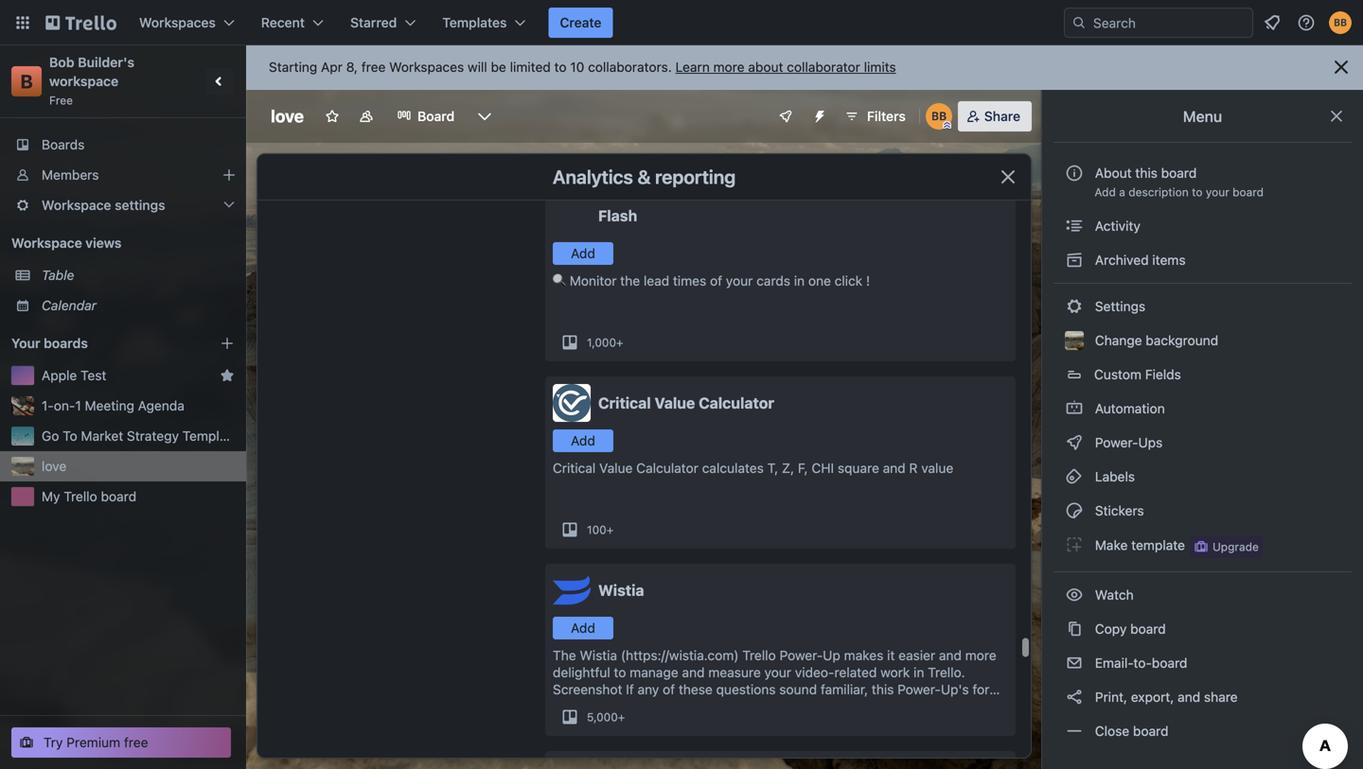 Task type: describe. For each thing, give the bounding box(es) containing it.
your inside about this board add a description to your board
[[1206, 186, 1230, 199]]

value for critical value calculator
[[655, 394, 695, 412]]

labels link
[[1054, 462, 1352, 492]]

add for critical value calculator
[[571, 433, 596, 449]]

custom fields button
[[1054, 360, 1352, 390]]

go to market strategy template
[[42, 428, 239, 444]]

try premium free button
[[11, 728, 231, 759]]

change
[[1095, 333, 1143, 348]]

collaborator
[[787, 59, 861, 75]]

calculator for critical value calculator calculates t, z, f, chi square and r value
[[637, 461, 699, 476]]

1 vertical spatial your
[[726, 273, 753, 289]]

a
[[1120, 186, 1126, 199]]

starred button
[[339, 8, 427, 38]]

1,000 +
[[587, 336, 624, 349]]

market
[[81, 428, 123, 444]]

go to market strategy template link
[[42, 427, 239, 446]]

workspace
[[49, 73, 119, 89]]

5,000 +
[[587, 711, 625, 724]]

share
[[985, 108, 1021, 124]]

workspace views
[[11, 235, 122, 251]]

100
[[587, 524, 607, 537]]

learn
[[676, 59, 710, 75]]

workspace for workspace settings
[[42, 197, 111, 213]]

add for flash
[[571, 246, 596, 261]]

settings link
[[1054, 292, 1352, 322]]

add inside about this board add a description to your board
[[1095, 186, 1116, 199]]

recent
[[261, 15, 305, 30]]

print,
[[1095, 690, 1128, 705]]

wistia
[[598, 582, 644, 600]]

bob builder's workspace link
[[49, 54, 138, 89]]

my trello board link
[[42, 488, 235, 507]]

of
[[710, 273, 723, 289]]

workspace settings
[[42, 197, 165, 213]]

test
[[81, 368, 106, 384]]

fields
[[1146, 367, 1182, 383]]

meeting
[[85, 398, 134, 414]]

board up activity link
[[1233, 186, 1264, 199]]

chi
[[812, 461, 834, 476]]

board
[[418, 108, 455, 124]]

members link
[[0, 160, 246, 190]]

automation link
[[1054, 394, 1352, 424]]

to inside about this board add a description to your board
[[1192, 186, 1203, 199]]

learn more about collaborator limits link
[[676, 59, 896, 75]]

board down love link
[[101, 489, 136, 505]]

!
[[866, 273, 870, 289]]

this member is an admin of this board. image
[[943, 121, 951, 130]]

sm image for copy board
[[1065, 620, 1084, 639]]

automation image
[[805, 101, 831, 128]]

power-ups
[[1092, 435, 1167, 451]]

sm image for automation
[[1065, 400, 1084, 419]]

r
[[910, 461, 918, 476]]

power ups image
[[778, 109, 794, 124]]

1-on-1 meeting agenda link
[[42, 397, 235, 416]]

bob builder (bobbuilder40) image inside primary element
[[1330, 11, 1352, 34]]

apple test
[[42, 368, 106, 384]]

sm image for email-to-board
[[1065, 654, 1084, 673]]

f,
[[798, 461, 808, 476]]

board up the "description" on the right
[[1162, 165, 1197, 181]]

sm image for labels
[[1065, 468, 1084, 487]]

z,
[[782, 461, 795, 476]]

value for critical value calculator calculates t, z, f, chi square and r value
[[599, 461, 633, 476]]

email-
[[1095, 656, 1134, 671]]

primary element
[[0, 0, 1364, 45]]

boards
[[42, 137, 85, 152]]

apple test link
[[42, 366, 212, 385]]

create button
[[549, 8, 613, 38]]

reporting
[[655, 166, 736, 188]]

+ for critical value calculator
[[607, 524, 614, 537]]

star or unstar board image
[[325, 109, 340, 124]]

copy
[[1095, 622, 1127, 637]]

board down 'export,'
[[1133, 724, 1169, 740]]

settings
[[1092, 299, 1146, 314]]

builder's
[[78, 54, 135, 70]]

bob
[[49, 54, 74, 70]]

sm image for print, export, and share
[[1065, 688, 1084, 707]]

1-
[[42, 398, 54, 414]]

workspace navigation collapse icon image
[[206, 68, 233, 95]]

board inside 'link'
[[1131, 622, 1166, 637]]

share button
[[958, 101, 1032, 132]]

starred icon image
[[220, 368, 235, 384]]

strategy
[[127, 428, 179, 444]]

1,000
[[587, 336, 617, 349]]

to
[[63, 428, 77, 444]]

automation
[[1092, 401, 1165, 417]]

board link
[[385, 101, 466, 132]]

love link
[[42, 457, 235, 476]]

sm image for archived items
[[1065, 251, 1084, 270]]

activity link
[[1054, 211, 1352, 241]]

calculator for critical value calculator
[[699, 394, 775, 412]]

free
[[49, 94, 73, 107]]

sm image for make template
[[1065, 536, 1084, 555]]

table
[[42, 268, 74, 283]]

open information menu image
[[1297, 13, 1316, 32]]

sm image for stickers
[[1065, 502, 1084, 521]]

back to home image
[[45, 8, 116, 38]]

labels
[[1092, 469, 1135, 485]]

square
[[838, 461, 880, 476]]

sm image for activity
[[1065, 217, 1084, 236]]

monitor
[[570, 273, 617, 289]]

make
[[1095, 538, 1128, 554]]

change background link
[[1054, 326, 1352, 356]]

0 vertical spatial and
[[883, 461, 906, 476]]

critical for critical value calculator calculates t, z, f, chi square and r value
[[553, 461, 596, 476]]

upgrade
[[1213, 541, 1259, 554]]

stickers link
[[1054, 496, 1352, 527]]

calendar link
[[42, 296, 235, 315]]

stickers
[[1092, 503, 1145, 519]]

1 vertical spatial workspaces
[[389, 59, 464, 75]]

views
[[85, 235, 122, 251]]

archived items
[[1092, 252, 1186, 268]]



Task type: locate. For each thing, give the bounding box(es) containing it.
and left r in the bottom right of the page
[[883, 461, 906, 476]]

sm image left "settings"
[[1065, 297, 1084, 316]]

free right 8,
[[362, 59, 386, 75]]

try premium free
[[44, 735, 148, 751]]

about this board add a description to your board
[[1095, 165, 1264, 199]]

0 horizontal spatial your
[[726, 273, 753, 289]]

close board
[[1092, 724, 1169, 740]]

email-to-board link
[[1054, 649, 1352, 679]]

workspace up table
[[11, 235, 82, 251]]

sm image for close board
[[1065, 723, 1084, 741]]

add for wistia
[[571, 621, 596, 636]]

6 sm image from the top
[[1065, 723, 1084, 741]]

flash
[[598, 207, 638, 225]]

0 vertical spatial workspace
[[42, 197, 111, 213]]

1 vertical spatial love
[[42, 459, 67, 474]]

members
[[42, 167, 99, 183]]

sm image left email-
[[1065, 654, 1084, 673]]

sm image left watch
[[1065, 586, 1084, 605]]

trello
[[64, 489, 97, 505]]

0 horizontal spatial love
[[42, 459, 67, 474]]

description
[[1129, 186, 1189, 199]]

calculator up calculates
[[699, 394, 775, 412]]

starting apr 8, free workspaces will be limited to 10 collaborators. learn more about collaborator limits
[[269, 59, 896, 75]]

sm image left copy
[[1065, 620, 1084, 639]]

add button for flash
[[553, 242, 614, 265]]

free
[[362, 59, 386, 75], [124, 735, 148, 751]]

sm image for power-ups
[[1065, 434, 1084, 453]]

custom
[[1095, 367, 1142, 383]]

love left star or unstar board icon
[[271, 106, 304, 126]]

0 horizontal spatial calculator
[[637, 461, 699, 476]]

settings
[[115, 197, 165, 213]]

4 sm image from the top
[[1065, 400, 1084, 419]]

sm image inside print, export, and share link
[[1065, 688, 1084, 707]]

sm image inside stickers link
[[1065, 502, 1084, 521]]

1 horizontal spatial workspaces
[[389, 59, 464, 75]]

sm image inside 'close board' link
[[1065, 723, 1084, 741]]

1 horizontal spatial to
[[1192, 186, 1203, 199]]

sm image for settings
[[1065, 297, 1084, 316]]

board up print, export, and share
[[1152, 656, 1188, 671]]

and left the share
[[1178, 690, 1201, 705]]

0 vertical spatial add button
[[553, 242, 614, 265]]

0 vertical spatial bob builder (bobbuilder40) image
[[1330, 11, 1352, 34]]

1 vertical spatial +
[[607, 524, 614, 537]]

add up 100 at the left of page
[[571, 433, 596, 449]]

your
[[11, 336, 40, 351]]

will
[[468, 59, 487, 75]]

0 horizontal spatial bob builder (bobbuilder40) image
[[926, 103, 952, 130]]

cards
[[757, 273, 791, 289]]

premium
[[66, 735, 120, 751]]

about
[[1095, 165, 1132, 181]]

templates button
[[431, 8, 537, 38]]

2 vertical spatial +
[[618, 711, 625, 724]]

5 sm image from the top
[[1065, 688, 1084, 707]]

power-ups link
[[1054, 428, 1352, 458]]

calculator left calculates
[[637, 461, 699, 476]]

to
[[555, 59, 567, 75], [1192, 186, 1203, 199]]

apple
[[42, 368, 77, 384]]

0 vertical spatial calculator
[[699, 394, 775, 412]]

+ for wistia
[[618, 711, 625, 724]]

your boards with 5 items element
[[11, 332, 191, 355]]

workspace down members
[[42, 197, 111, 213]]

1 horizontal spatial value
[[655, 394, 695, 412]]

1 vertical spatial to
[[1192, 186, 1203, 199]]

0 horizontal spatial value
[[599, 461, 633, 476]]

sm image inside the settings 'link'
[[1065, 297, 1084, 316]]

1 sm image from the top
[[1065, 217, 1084, 236]]

your up activity link
[[1206, 186, 1230, 199]]

sm image left archived
[[1065, 251, 1084, 270]]

1 vertical spatial calculator
[[637, 461, 699, 476]]

5,000
[[587, 711, 618, 724]]

sm image
[[1065, 434, 1084, 453], [1065, 468, 1084, 487], [1065, 536, 1084, 555], [1065, 586, 1084, 605], [1065, 688, 1084, 707], [1065, 723, 1084, 741]]

starred
[[350, 15, 397, 30]]

template
[[183, 428, 239, 444]]

love up the my
[[42, 459, 67, 474]]

0 vertical spatial +
[[617, 336, 624, 349]]

add button for wistia
[[553, 617, 614, 640]]

2 sm image from the top
[[1065, 468, 1084, 487]]

sm image inside copy board 'link'
[[1065, 620, 1084, 639]]

workspaces inside dropdown button
[[139, 15, 216, 30]]

0 vertical spatial value
[[655, 394, 695, 412]]

0 horizontal spatial and
[[883, 461, 906, 476]]

0 notifications image
[[1261, 11, 1284, 34]]

print, export, and share link
[[1054, 683, 1352, 713]]

2 vertical spatial add button
[[553, 617, 614, 640]]

&
[[638, 166, 651, 188]]

3 add button from the top
[[553, 617, 614, 640]]

the
[[620, 273, 640, 289]]

recent button
[[250, 8, 335, 38]]

upgrade button
[[1190, 536, 1263, 559]]

sm image left labels
[[1065, 468, 1084, 487]]

0 vertical spatial critical
[[598, 394, 651, 412]]

free inside button
[[124, 735, 148, 751]]

watch link
[[1054, 580, 1352, 611]]

click
[[835, 273, 863, 289]]

board
[[1162, 165, 1197, 181], [1233, 186, 1264, 199], [101, 489, 136, 505], [1131, 622, 1166, 637], [1152, 656, 1188, 671], [1133, 724, 1169, 740]]

1 vertical spatial and
[[1178, 690, 1201, 705]]

t,
[[768, 461, 779, 476]]

+
[[617, 336, 624, 349], [607, 524, 614, 537], [618, 711, 625, 724]]

+ for flash
[[617, 336, 624, 349]]

1 vertical spatial critical
[[553, 461, 596, 476]]

sm image for watch
[[1065, 586, 1084, 605]]

0 horizontal spatial workspaces
[[139, 15, 216, 30]]

create
[[560, 15, 602, 30]]

your right of
[[726, 273, 753, 289]]

8,
[[346, 59, 358, 75]]

boards link
[[0, 130, 246, 160]]

Search field
[[1087, 9, 1253, 37]]

1 vertical spatial workspace
[[11, 235, 82, 251]]

customize views image
[[476, 107, 494, 126]]

add button up monitor at the top left of page
[[553, 242, 614, 265]]

sm image
[[1065, 217, 1084, 236], [1065, 251, 1084, 270], [1065, 297, 1084, 316], [1065, 400, 1084, 419], [1065, 502, 1084, 521], [1065, 620, 1084, 639], [1065, 654, 1084, 673]]

sm image left close
[[1065, 723, 1084, 741]]

analytics
[[553, 166, 633, 188]]

sm image inside labels link
[[1065, 468, 1084, 487]]

1 horizontal spatial calculator
[[699, 394, 775, 412]]

3 sm image from the top
[[1065, 536, 1084, 555]]

1 vertical spatial value
[[599, 461, 633, 476]]

critical up 100 at the left of page
[[553, 461, 596, 476]]

about
[[748, 59, 784, 75]]

0 vertical spatial your
[[1206, 186, 1230, 199]]

bob builder (bobbuilder40) image right the open information menu image
[[1330, 11, 1352, 34]]

3 sm image from the top
[[1065, 297, 1084, 316]]

workspaces up workspace navigation collapse icon
[[139, 15, 216, 30]]

sm image left automation on the bottom of the page
[[1065, 400, 1084, 419]]

add up monitor at the top left of page
[[571, 246, 596, 261]]

add up '5,000'
[[571, 621, 596, 636]]

1 horizontal spatial bob builder (bobbuilder40) image
[[1330, 11, 1352, 34]]

🔍
[[553, 273, 566, 289]]

to-
[[1134, 656, 1152, 671]]

sm image inside activity link
[[1065, 217, 1084, 236]]

filters button
[[839, 101, 912, 132]]

0 vertical spatial workspaces
[[139, 15, 216, 30]]

0 horizontal spatial critical
[[553, 461, 596, 476]]

one
[[809, 273, 831, 289]]

items
[[1153, 252, 1186, 268]]

bob builder's workspace free
[[49, 54, 138, 107]]

workspace inside dropdown button
[[42, 197, 111, 213]]

add button up 100 at the left of page
[[553, 430, 614, 453]]

sm image left activity
[[1065, 217, 1084, 236]]

b link
[[11, 66, 42, 97]]

sm image left stickers
[[1065, 502, 1084, 521]]

template
[[1132, 538, 1186, 554]]

1 sm image from the top
[[1065, 434, 1084, 453]]

workspaces up the board link
[[389, 59, 464, 75]]

7 sm image from the top
[[1065, 654, 1084, 673]]

workspace for workspace views
[[11, 235, 82, 251]]

0 vertical spatial love
[[271, 106, 304, 126]]

ups
[[1139, 435, 1163, 451]]

add button down "wistia"
[[553, 617, 614, 640]]

close board link
[[1054, 717, 1352, 747]]

1 vertical spatial bob builder (bobbuilder40) image
[[926, 103, 952, 130]]

4 sm image from the top
[[1065, 586, 1084, 605]]

copy board link
[[1054, 615, 1352, 645]]

1 horizontal spatial and
[[1178, 690, 1201, 705]]

add left a
[[1095, 186, 1116, 199]]

0 vertical spatial free
[[362, 59, 386, 75]]

bob builder (bobbuilder40) image
[[1330, 11, 1352, 34], [926, 103, 952, 130]]

1 horizontal spatial free
[[362, 59, 386, 75]]

in
[[794, 273, 805, 289]]

boards
[[44, 336, 88, 351]]

b
[[20, 70, 33, 92]]

6 sm image from the top
[[1065, 620, 1084, 639]]

workspace visible image
[[359, 109, 374, 124]]

2 add button from the top
[[553, 430, 614, 453]]

archived
[[1095, 252, 1149, 268]]

your boards
[[11, 336, 88, 351]]

5 sm image from the top
[[1065, 502, 1084, 521]]

to left the 10
[[555, 59, 567, 75]]

sm image left power-
[[1065, 434, 1084, 453]]

critical down 1,000 + on the top left
[[598, 394, 651, 412]]

sm image inside archived items link
[[1065, 251, 1084, 270]]

100 +
[[587, 524, 614, 537]]

add board image
[[220, 336, 235, 351]]

sm image left print,
[[1065, 688, 1084, 707]]

workspaces
[[139, 15, 216, 30], [389, 59, 464, 75]]

0 vertical spatial to
[[555, 59, 567, 75]]

1
[[75, 398, 81, 414]]

workspace
[[42, 197, 111, 213], [11, 235, 82, 251]]

love inside board name text field
[[271, 106, 304, 126]]

to up activity link
[[1192, 186, 1203, 199]]

search image
[[1072, 15, 1087, 30]]

1 horizontal spatial your
[[1206, 186, 1230, 199]]

Board name text field
[[261, 101, 314, 132]]

sm image inside 'automation' link
[[1065, 400, 1084, 419]]

sm image left make on the right of the page
[[1065, 536, 1084, 555]]

make template
[[1092, 538, 1186, 554]]

2 sm image from the top
[[1065, 251, 1084, 270]]

add button for critical value calculator
[[553, 430, 614, 453]]

limits
[[864, 59, 896, 75]]

analytics & reporting
[[553, 166, 736, 188]]

free right premium
[[124, 735, 148, 751]]

archived items link
[[1054, 245, 1352, 276]]

bob builder (bobbuilder40) image right filters
[[926, 103, 952, 130]]

1 vertical spatial add button
[[553, 430, 614, 453]]

1 horizontal spatial critical
[[598, 394, 651, 412]]

0 horizontal spatial to
[[555, 59, 567, 75]]

export,
[[1131, 690, 1175, 705]]

1 vertical spatial free
[[124, 735, 148, 751]]

board up to-
[[1131, 622, 1166, 637]]

menu
[[1184, 107, 1223, 125]]

1 add button from the top
[[553, 242, 614, 265]]

more
[[714, 59, 745, 75]]

change background
[[1092, 333, 1219, 348]]

critical for critical value calculator
[[598, 394, 651, 412]]

1 horizontal spatial love
[[271, 106, 304, 126]]

limited
[[510, 59, 551, 75]]

watch
[[1092, 588, 1138, 603]]

table link
[[42, 266, 235, 285]]

0 horizontal spatial free
[[124, 735, 148, 751]]

sm image inside power-ups link
[[1065, 434, 1084, 453]]

sm image inside watch link
[[1065, 586, 1084, 605]]

close
[[1095, 724, 1130, 740]]

sm image inside email-to-board link
[[1065, 654, 1084, 673]]



Task type: vqa. For each thing, say whether or not it's contained in the screenshot.
Email-
yes



